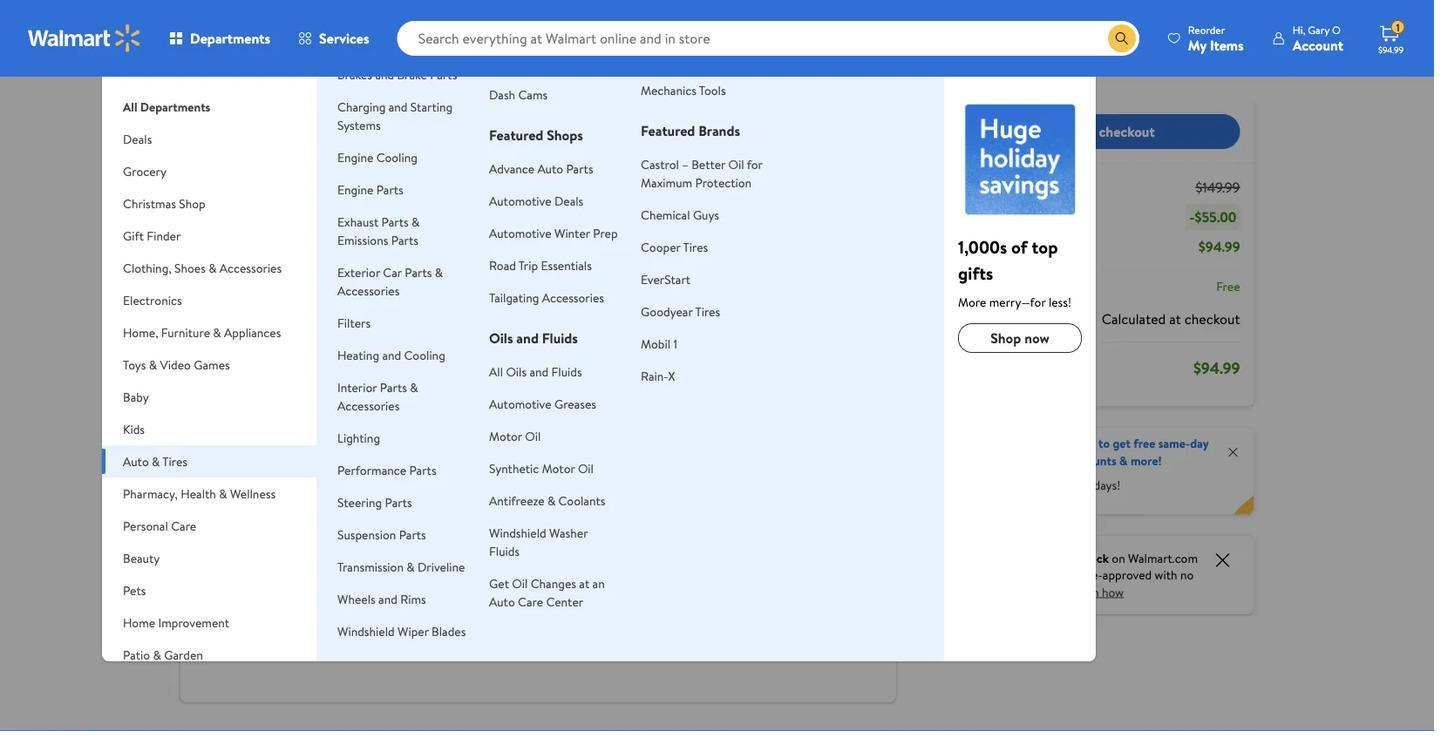 Task type: describe. For each thing, give the bounding box(es) containing it.
serve
[[656, 530, 690, 549]]

close walmart plus section image
[[1226, 445, 1240, 459]]

2-
[[341, 155, 352, 172]]

brakes
[[337, 66, 372, 83]]

antifreeze
[[489, 492, 545, 509]]

–
[[682, 156, 689, 173]]

of
[[1012, 235, 1028, 259]]

auto inside dropdown button
[[123, 453, 149, 470]]

featured for featured brands
[[641, 121, 695, 140]]

protection inside castrol – better oil for maximum protection
[[695, 174, 752, 191]]

my
[[1188, 35, 1207, 54]]

and for fluids
[[517, 329, 539, 348]]

wheels and rims
[[337, 591, 426, 608]]

home, furniture & appliances
[[123, 324, 281, 341]]

with inside see if you're pre-approved with no credit risk.
[[1155, 567, 1178, 584]]

tie
[[481, 587, 499, 606]]

2 horizontal spatial auto
[[537, 160, 563, 177]]

capital one credit card image
[[945, 556, 1002, 595]]

account
[[1293, 35, 1344, 54]]

one
[[342, 104, 359, 119]]

castrol – better oil for maximum protection
[[641, 156, 763, 191]]

tires inside dropdown button
[[162, 453, 187, 470]]

Search search field
[[397, 21, 1140, 56]]

banner containing become a member to get free same-day delivery, gas discounts & more!
[[924, 428, 1254, 515]]

mechanics
[[641, 82, 697, 99]]

electronics
[[123, 292, 182, 309]]

$24.98
[[346, 506, 382, 523]]

cooper tires
[[641, 238, 708, 255]]

and for starting
[[389, 98, 408, 115]]

home improvement button
[[102, 607, 317, 639]]

2 vertical spatial -
[[1190, 208, 1195, 227]]

shop inside "link"
[[991, 329, 1021, 348]]

see if you're pre-approved with no credit risk.
[[1012, 567, 1194, 601]]

christmas shop
[[123, 195, 206, 212]]

chemical
[[641, 206, 690, 223]]

auto & tires image
[[958, 98, 1082, 221]]

personal care button
[[102, 510, 317, 542]]

tailgating accessories
[[489, 289, 604, 306]]

gary
[[1308, 22, 1330, 37]]

1 vertical spatial fluids
[[552, 363, 582, 380]]

best seller for now $99.00
[[218, 325, 265, 340]]

$19.88
[[381, 484, 424, 506]]

hi, gary o account
[[1293, 22, 1344, 54]]

with inside now $19.88 $24.98 onn. reusable 35mm camera with flash
[[346, 564, 372, 583]]

windshield for windshield washer fluids
[[489, 524, 546, 541]]

parts inside interior parts & accessories
[[380, 379, 407, 396]]

and for brake
[[375, 66, 394, 83]]

52
[[402, 590, 413, 605]]

shipping
[[382, 643, 420, 658]]

and for rims
[[379, 591, 398, 608]]

& inside exterior car parts & accessories
[[435, 264, 443, 281]]

featured brands
[[641, 121, 740, 140]]

add to cart image for now
[[356, 434, 377, 455]]

view details (only one option can be selected at a time.)
[[314, 82, 511, 119]]

car
[[383, 264, 402, 281]]

home improvement
[[123, 614, 229, 631]]

coolants
[[559, 492, 606, 509]]

toys & video games button
[[102, 349, 317, 381]]

checkout for continue to checkout
[[1099, 122, 1155, 141]]

1 vertical spatial deals
[[555, 192, 584, 209]]

camera
[[388, 545, 435, 564]]

0 vertical spatial $94.99
[[1379, 44, 1404, 55]]

oil up the "synthetic motor oil"
[[525, 428, 541, 445]]

0 vertical spatial motor
[[489, 428, 522, 445]]

dark
[[660, 626, 689, 645]]

0 vertical spatial cooling
[[376, 149, 418, 166]]

services
[[319, 29, 369, 48]]

(1
[[993, 178, 1002, 197]]

& inside interior parts & accessories
[[410, 379, 418, 396]]

0 vertical spatial oils
[[489, 329, 513, 348]]

best seller for $14.00
[[488, 325, 535, 340]]

pharmacy,
[[123, 485, 178, 502]]

add button for $14.00
[[484, 430, 548, 458]]

search icon image
[[1115, 31, 1129, 45]]

cash
[[1057, 550, 1081, 567]]

pickup for now $99.00
[[215, 619, 245, 633]]

0 vertical spatial $55.00
[[844, 7, 875, 22]]

2 horizontal spatial at
[[1170, 309, 1181, 328]]

everstart link
[[641, 271, 691, 288]]

& inside the become a member to get free same-day delivery, gas discounts & more!
[[1120, 452, 1128, 469]]

interior parts & accessories link
[[337, 379, 418, 414]]

justice
[[481, 511, 523, 530]]

1 vertical spatial cooling
[[404, 347, 445, 364]]

- for $11.00
[[402, 127, 407, 144]]

selected
[[425, 104, 464, 119]]

returns
[[382, 13, 421, 30]]

brands
[[699, 121, 740, 140]]

tools
[[699, 82, 726, 99]]

save
[[821, 10, 837, 21]]

you save $55.00
[[805, 7, 875, 22]]

subtotal
[[938, 178, 989, 197]]

reorder
[[1188, 22, 1225, 37]]

kids
[[123, 421, 145, 438]]

christmas shop button
[[102, 187, 317, 220]]

beauty
[[123, 550, 160, 567]]

0 horizontal spatial k-
[[658, 511, 672, 530]]

for inside castrol – better oil for maximum protection
[[747, 156, 763, 173]]

synthetic
[[489, 460, 539, 477]]

try walmart+ free for 30 days!
[[961, 477, 1121, 494]]

free inside the become a member to get free same-day delivery, gas discounts & more!
[[1134, 435, 1156, 452]]

and for cooling
[[382, 347, 401, 364]]

tires for goodyear tires
[[695, 303, 720, 320]]

year for 2-
[[352, 155, 374, 172]]

add button inside 'now $19.88' group
[[349, 430, 413, 458]]

5%
[[1039, 550, 1055, 567]]

allstate
[[487, 62, 528, 79]]

patio & garden button
[[102, 639, 317, 671]]

$8.00
[[409, 155, 439, 172]]

2 vertical spatial $94.99
[[1194, 357, 1240, 379]]

gift for gift ideas for less
[[201, 283, 228, 305]]

walmart plus image
[[938, 445, 990, 463]]

delivery for justice
[[525, 603, 563, 618]]

delivery for $19.88
[[390, 619, 428, 633]]

baby button
[[102, 381, 317, 413]]

suspension parts link
[[337, 526, 426, 543]]

automotive deals
[[489, 192, 584, 209]]

$99.00
[[246, 484, 293, 506]]

earn
[[1012, 550, 1036, 567]]

mechanics tools
[[641, 82, 726, 99]]

plan for $8.00
[[377, 155, 399, 172]]

walmart image
[[28, 24, 141, 52]]

departments button
[[155, 17, 284, 59]]

2 maker, from the top
[[616, 626, 656, 645]]

departments inside departments popup button
[[190, 29, 270, 48]]

transmission
[[337, 559, 404, 576]]

to inside 'continue to checkout' button
[[1083, 122, 1096, 141]]

at inside view details (only one option can be selected at a time.)
[[466, 104, 475, 119]]

care inside get oil changes at an auto care center
[[518, 593, 543, 610]]

0 vertical spatial day
[[361, 13, 379, 30]]

1 horizontal spatial motor
[[542, 460, 575, 477]]

crossbody,
[[481, 568, 548, 587]]

now $19.88 group
[[346, 315, 450, 668]]

deals button
[[102, 123, 317, 155]]

automotive greases
[[489, 395, 596, 412]]

1 maker, from the top
[[616, 568, 656, 587]]

for left 30
[[1058, 477, 1074, 494]]

1 vertical spatial $94.99
[[1199, 237, 1240, 256]]

Walmart Site-Wide search field
[[397, 21, 1140, 56]]

continue to checkout
[[1023, 122, 1155, 141]]

plan
[[446, 62, 469, 79]]

heating
[[337, 347, 379, 364]]

automotive for oils
[[489, 395, 552, 412]]

total
[[1003, 358, 1032, 378]]

systems
[[337, 116, 381, 133]]

delivery,
[[997, 452, 1042, 469]]

pickup for $14.00
[[485, 603, 515, 618]]

add to cart image
[[221, 434, 242, 455]]

Try Walmart+ free for 30 days! checkbox
[[938, 477, 954, 493]]

gift ideas for less
[[201, 283, 320, 305]]

engine parts
[[337, 181, 404, 198]]

video
[[160, 356, 191, 373]]

now for now $99.00
[[211, 484, 243, 506]]

tires for cooper tires
[[683, 238, 708, 255]]

steering
[[337, 494, 382, 511]]

to inside the become a member to get free same-day delivery, gas discounts & more!
[[1099, 435, 1110, 452]]

be
[[412, 104, 423, 119]]

accessories down essentials
[[542, 289, 604, 306]]

1 vertical spatial oils
[[506, 363, 527, 380]]

sony wh-ch720n-noise canceling wireless bluetooth headphones- black, with add-on services, 1 in cart image
[[201, 0, 285, 49]]

1 horizontal spatial k-
[[693, 530, 707, 549]]

all for all oils and fluids
[[489, 363, 503, 380]]

all for all departments
[[123, 98, 137, 115]]

christmas
[[123, 195, 176, 212]]

clothing, shoes & accessories button
[[102, 252, 317, 284]]



Task type: vqa. For each thing, say whether or not it's contained in the screenshot.
the Suspension Parts
yes



Task type: locate. For each thing, give the bounding box(es) containing it.
services button
[[284, 17, 383, 59]]

delivery inside $14.00 group
[[525, 603, 563, 618]]

2 best seller from the left
[[353, 325, 400, 340]]

and up automotive greases link
[[530, 363, 549, 380]]

day left returns
[[361, 13, 379, 30]]

pickup up 3+
[[350, 619, 380, 633]]

seller for now $99.00
[[241, 325, 265, 340]]

cooper
[[641, 238, 681, 255]]

and left brake
[[375, 66, 394, 83]]

best inside now $99.00 group
[[218, 325, 239, 340]]

1 horizontal spatial free
[[1217, 278, 1240, 295]]

and up all oils and fluids 'link' in the left of the page
[[517, 329, 539, 348]]

plan down 3-year plan - $11.00
[[377, 155, 399, 172]]

maker, right an
[[616, 568, 656, 587]]

add button inside now $99.00 group
[[214, 430, 278, 458]]

0 horizontal spatial windshield
[[337, 623, 395, 640]]

0 horizontal spatial a
[[478, 104, 482, 119]]

0 horizontal spatial free
[[1034, 477, 1056, 494]]

1 plan from the top
[[377, 127, 399, 144]]

cooling up interior parts & accessories link on the left
[[404, 347, 445, 364]]

add to cart image up synthetic
[[491, 434, 512, 455]]

1 horizontal spatial seller
[[376, 325, 400, 340]]

best seller inside 'now $19.88' group
[[353, 325, 400, 340]]

windshield washer fluids link
[[489, 524, 588, 560]]

add button for now $99.00
[[214, 430, 278, 458]]

2 year from the top
[[352, 155, 374, 172]]

protection up view details (only one option can be selected at a time.)
[[387, 62, 443, 79]]

1 right the "o"
[[1396, 20, 1400, 35]]

add for 'now $19.88' group
[[377, 436, 399, 453]]

departments
[[190, 29, 270, 48], [140, 98, 210, 115]]

accessories inside interior parts & accessories
[[337, 397, 400, 414]]

2 seller from the left
[[376, 325, 400, 340]]

prep
[[593, 225, 618, 242]]

plan up engine cooling
[[377, 127, 399, 144]]

2 horizontal spatial best seller
[[488, 325, 535, 340]]

fluids inside windshield washer fluids
[[489, 543, 520, 560]]

best inside $14.00 group
[[488, 325, 508, 340]]

2 best from the left
[[353, 325, 373, 340]]

add inside $14.00 group
[[512, 436, 534, 453]]

0 horizontal spatial to
[[1083, 122, 1096, 141]]

best seller down ideas
[[218, 325, 265, 340]]

year up engine cooling
[[352, 127, 374, 144]]

tires up health
[[162, 453, 187, 470]]

now inside now $19.88 $24.98 onn. reusable 35mm camera with flash
[[346, 484, 378, 506]]

0 horizontal spatial featured
[[489, 126, 544, 145]]

3 seller from the left
[[511, 325, 535, 340]]

pickup down get
[[485, 603, 515, 618]]

best seller down tailgating
[[488, 325, 535, 340]]

0 vertical spatial a
[[478, 104, 482, 119]]

see
[[1012, 567, 1031, 584]]

add to cart image up performance
[[356, 434, 377, 455]]

to right continue
[[1083, 122, 1096, 141]]

1 vertical spatial free
[[1034, 477, 1056, 494]]

0 horizontal spatial motor
[[489, 428, 522, 445]]

0 horizontal spatial seller
[[241, 325, 265, 340]]

now $99.00 group
[[211, 315, 315, 668]]

0 vertical spatial year
[[352, 127, 374, 144]]

checkout for calculated at checkout
[[1185, 309, 1240, 328]]

single
[[616, 530, 652, 549]]

departments up deals dropdown button
[[140, 98, 210, 115]]

windshield for windshield wiper blades
[[337, 623, 395, 640]]

gift inside 'dropdown button'
[[123, 227, 144, 244]]

free
[[1134, 435, 1156, 452], [1034, 477, 1056, 494]]

rain-x link
[[641, 368, 675, 385]]

1 horizontal spatial best seller
[[353, 325, 400, 340]]

chemical guys link
[[641, 206, 719, 223]]

1 vertical spatial year
[[352, 155, 374, 172]]

seller for $14.00
[[511, 325, 535, 340]]

a inside view details (only one option can be selected at a time.)
[[478, 104, 482, 119]]

pink
[[552, 568, 577, 587]]

oil right better
[[729, 156, 744, 173]]

1 horizontal spatial deals
[[555, 192, 584, 209]]

fluids up greases
[[552, 363, 582, 380]]

1 horizontal spatial windshield
[[489, 524, 546, 541]]

mobil
[[641, 335, 671, 352]]

auto inside get oil changes at an auto care center
[[489, 593, 515, 610]]

1 horizontal spatial gift
[[201, 283, 228, 305]]

seller inside 'now $19.88' group
[[376, 325, 400, 340]]

departments up all departments "link"
[[190, 29, 270, 48]]

fluids for washer
[[489, 543, 520, 560]]

0 vertical spatial -
[[402, 127, 407, 144]]

shop down grocery dropdown button
[[179, 195, 206, 212]]

a right become
[[1043, 435, 1049, 452]]

banner
[[924, 428, 1254, 515]]

1 vertical spatial all
[[489, 363, 503, 380]]

no
[[1181, 567, 1194, 584]]

0 vertical spatial plan
[[377, 127, 399, 144]]

guys
[[693, 206, 719, 223]]

auto down 'kids'
[[123, 453, 149, 470]]

shop inside dropdown button
[[179, 195, 206, 212]]

now for now $19.88 $24.98 onn. reusable 35mm camera with flash
[[346, 484, 378, 506]]

and inside keurig k-cafe single serve k- cup coffee maker, latte maker and cappuccino maker, dark charcoal
[[657, 587, 679, 606]]

parts
[[430, 66, 457, 83], [566, 160, 593, 177], [376, 181, 404, 198], [382, 213, 409, 230], [391, 232, 418, 249], [405, 264, 432, 281], [380, 379, 407, 396], [409, 462, 437, 479], [385, 494, 412, 511], [399, 526, 426, 543]]

everstart
[[641, 271, 691, 288]]

1 horizontal spatial now
[[346, 484, 378, 506]]

1 horizontal spatial add to cart image
[[491, 434, 512, 455]]

cup
[[616, 549, 641, 568]]

care inside dropdown button
[[171, 518, 196, 535]]

seller down tailgating
[[511, 325, 535, 340]]

0 horizontal spatial pickup
[[215, 619, 245, 633]]

add up wellness
[[242, 436, 264, 453]]

& inside exhaust parts & emissions parts
[[412, 213, 420, 230]]

antifreeze & coolants
[[489, 492, 606, 509]]

day inside the become a member to get free same-day delivery, gas discounts & more!
[[1190, 435, 1209, 452]]

best seller inside $14.00 group
[[488, 325, 535, 340]]

washer
[[549, 524, 588, 541]]

time.)
[[485, 104, 511, 119]]

add up performance parts
[[377, 436, 399, 453]]

a
[[478, 104, 482, 119], [1043, 435, 1049, 452]]

checkout
[[1099, 122, 1155, 141], [1185, 309, 1240, 328]]

a inside the become a member to get free same-day delivery, gas discounts & more!
[[1043, 435, 1049, 452]]

1 vertical spatial care
[[518, 593, 543, 610]]

remove
[[595, 204, 638, 221]]

clothing, shoes & accessories
[[123, 259, 282, 276]]

best up games
[[218, 325, 239, 340]]

1 vertical spatial auto
[[123, 453, 149, 470]]

0 horizontal spatial add to cart image
[[356, 434, 377, 455]]

30-
[[343, 13, 361, 30]]

delivery down 5
[[525, 603, 563, 618]]

0 vertical spatial automotive
[[489, 192, 552, 209]]

add
[[314, 62, 336, 79], [242, 436, 264, 453], [377, 436, 399, 453], [512, 436, 534, 453]]

free right get
[[1134, 435, 1156, 452]]

all down oils and fluids at the top
[[489, 363, 503, 380]]

delivery inside 'now $19.88' group
[[390, 619, 428, 633]]

learn how
[[1070, 584, 1124, 601]]

brakes and brake parts link
[[337, 66, 457, 83]]

best seller inside now $99.00 group
[[218, 325, 265, 340]]

auto up automotive deals 'link' on the left of page
[[537, 160, 563, 177]]

2 horizontal spatial add button
[[484, 430, 548, 458]]

1 vertical spatial gift
[[201, 283, 228, 305]]

deals up grocery
[[123, 130, 152, 147]]

$14.00
[[481, 484, 526, 506]]

accessories inside exterior car parts & accessories
[[337, 282, 400, 299]]

mini
[[520, 530, 546, 549]]

free for free
[[1217, 278, 1240, 295]]

windshield inside windshield washer fluids
[[489, 524, 546, 541]]

automotive up "motor oil"
[[489, 395, 552, 412]]

improvement
[[158, 614, 229, 631]]

engine down 3- in the top of the page
[[337, 149, 373, 166]]

add for now $99.00 group
[[242, 436, 264, 453]]

1 right mobil
[[673, 335, 677, 352]]

protection down better
[[695, 174, 752, 191]]

0 vertical spatial tires
[[683, 238, 708, 255]]

exterior car parts & accessories link
[[337, 264, 443, 299]]

0 horizontal spatial shop
[[179, 195, 206, 212]]

0 horizontal spatial auto
[[123, 453, 149, 470]]

exterior car parts & accessories
[[337, 264, 443, 299]]

0 vertical spatial 1
[[1396, 20, 1400, 35]]

all inside all departments "link"
[[123, 98, 137, 115]]

1 horizontal spatial delivery
[[525, 603, 563, 618]]

1 vertical spatial at
[[1170, 309, 1181, 328]]

savings
[[938, 208, 984, 227]]

0 horizontal spatial 1
[[673, 335, 677, 352]]

now
[[1025, 329, 1050, 348]]

free up 'calculated at checkout'
[[1217, 278, 1240, 295]]

seller down ideas
[[241, 325, 265, 340]]

0 vertical spatial windshield
[[489, 524, 546, 541]]

and left 52
[[379, 591, 398, 608]]

keurig k-cafe single serve k- cup coffee maker, latte maker and cappuccino maker, dark charcoal group
[[616, 315, 720, 664]]

fluids up crossbody,
[[489, 543, 520, 560]]

1
[[1396, 20, 1400, 35], [673, 335, 677, 352]]

1 horizontal spatial with
[[1155, 567, 1178, 584]]

games
[[194, 356, 230, 373]]

deals up winter
[[555, 192, 584, 209]]

accessories inside dropdown button
[[220, 259, 282, 276]]

featured down time.) on the top of the page
[[489, 126, 544, 145]]

charging
[[337, 98, 386, 115]]

k- right serve
[[693, 530, 707, 549]]

checkout right continue
[[1099, 122, 1155, 141]]

care down health
[[171, 518, 196, 535]]

3 automotive from the top
[[489, 395, 552, 412]]

free down gas
[[1034, 477, 1056, 494]]

with left the no
[[1155, 567, 1178, 584]]

2 automotive from the top
[[489, 225, 552, 242]]

0 vertical spatial all
[[123, 98, 137, 115]]

delivery up shipping
[[390, 619, 428, 633]]

maker,
[[616, 568, 656, 587], [616, 626, 656, 645]]

1 add button from the left
[[214, 430, 278, 458]]

cappuccino
[[616, 606, 687, 626]]

maker
[[616, 587, 653, 606]]

free for free 30-day returns
[[316, 13, 340, 30]]

oils down oils and fluids at the top
[[506, 363, 527, 380]]

1 seller from the left
[[241, 325, 265, 340]]

add for $14.00 group
[[512, 436, 534, 453]]

gift left finder
[[123, 227, 144, 244]]

plan for $11.00
[[377, 127, 399, 144]]

1 horizontal spatial at
[[579, 575, 590, 592]]

brake
[[397, 66, 427, 83]]

1 horizontal spatial 1
[[1396, 20, 1400, 35]]

seller inside $14.00 group
[[511, 325, 535, 340]]

by
[[472, 62, 484, 79]]

dismiss capital one banner image
[[1212, 550, 1233, 571]]

get
[[1113, 435, 1131, 452]]

best for $14.00
[[488, 325, 508, 340]]

1 automotive from the top
[[489, 192, 552, 209]]

checkout inside button
[[1099, 122, 1155, 141]]

performance parts
[[337, 462, 437, 479]]

pickup inside now $99.00 group
[[215, 619, 245, 633]]

1 vertical spatial checkout
[[1185, 309, 1240, 328]]

1 vertical spatial to
[[1099, 435, 1110, 452]]

oil left 5
[[512, 575, 528, 592]]

maker, left dark
[[616, 626, 656, 645]]

onn.
[[346, 526, 372, 545]]

0 horizontal spatial free
[[316, 13, 340, 30]]

2 add button from the left
[[349, 430, 413, 458]]

at inside get oil changes at an auto care center
[[579, 575, 590, 592]]

0 vertical spatial care
[[171, 518, 196, 535]]

at
[[466, 104, 475, 119], [1170, 309, 1181, 328], [579, 575, 590, 592]]

1 vertical spatial maker,
[[616, 626, 656, 645]]

engine
[[337, 149, 373, 166], [337, 181, 373, 198]]

shop now link
[[958, 324, 1082, 353]]

shipping
[[938, 278, 983, 295]]

1 vertical spatial shop
[[991, 329, 1021, 348]]

2 engine from the top
[[337, 181, 373, 198]]

pharmacy, health & wellness button
[[102, 478, 317, 510]]

year
[[352, 127, 374, 144], [352, 155, 374, 172]]

you
[[805, 10, 819, 21]]

greases
[[555, 395, 596, 412]]

0 horizontal spatial all
[[123, 98, 137, 115]]

day right 3+
[[364, 643, 380, 658]]

accessories down the interior
[[337, 397, 400, 414]]

0 vertical spatial departments
[[190, 29, 270, 48]]

coffee
[[644, 549, 686, 568]]

add button up synthetic
[[484, 430, 548, 458]]

oil
[[729, 156, 744, 173], [525, 428, 541, 445], [578, 460, 594, 477], [512, 575, 528, 592]]

gift down clothing, shoes & accessories at the top of page
[[201, 283, 228, 305]]

1 vertical spatial windshield
[[337, 623, 395, 640]]

pickup inside $14.00 group
[[485, 603, 515, 618]]

2 vertical spatial fluids
[[489, 543, 520, 560]]

3-Year plan - $11.00 checkbox
[[315, 128, 331, 143]]

rims
[[400, 591, 426, 608]]

for inside button
[[700, 204, 715, 221]]

departments inside all departments "link"
[[140, 98, 210, 115]]

0 vertical spatial engine
[[337, 149, 373, 166]]

fluids for and
[[542, 329, 578, 348]]

add to cart image
[[356, 434, 377, 455], [491, 434, 512, 455]]

$94.99 down 'calculated at checkout'
[[1194, 357, 1240, 379]]

shop now
[[991, 329, 1050, 348]]

0 vertical spatial shop
[[179, 195, 206, 212]]

charcoal
[[616, 645, 670, 664]]

1 horizontal spatial protection
[[695, 174, 752, 191]]

1 now from the left
[[211, 484, 243, 506]]

oil inside castrol – better oil for maximum protection
[[729, 156, 744, 173]]

more
[[958, 293, 987, 310]]

best for now $99.00
[[218, 325, 239, 340]]

wellness
[[230, 485, 276, 502]]

0 vertical spatial free
[[316, 13, 340, 30]]

$14.00 group
[[481, 315, 585, 653]]

with up wheels
[[346, 564, 372, 583]]

1 vertical spatial -
[[402, 155, 406, 172]]

at right calculated
[[1170, 309, 1181, 328]]

automotive for featured
[[489, 192, 552, 209]]

cooling down 3-year plan - $11.00
[[376, 149, 418, 166]]

featured up castrol
[[641, 121, 695, 140]]

gifts
[[958, 261, 993, 285]]

and left the be
[[389, 98, 408, 115]]

automotive winter prep link
[[489, 225, 618, 242]]

$94.99 right account in the top right of the page
[[1379, 44, 1404, 55]]

shoes
[[174, 259, 206, 276]]

1 horizontal spatial $55.00
[[1195, 208, 1237, 227]]

1 horizontal spatial featured
[[641, 121, 695, 140]]

oil up coolants
[[578, 460, 594, 477]]

how
[[1102, 584, 1124, 601]]

1 vertical spatial tires
[[695, 303, 720, 320]]

pickup up 'patio & garden' dropdown button on the bottom left of page
[[215, 619, 245, 633]]

0 vertical spatial deals
[[123, 130, 152, 147]]

subtotal (1 item)
[[938, 178, 1037, 197]]

at right selected
[[466, 104, 475, 119]]

1 vertical spatial 1
[[673, 335, 677, 352]]

year for 3-
[[352, 127, 374, 144]]

0 vertical spatial protection
[[387, 62, 443, 79]]

1 horizontal spatial all
[[489, 363, 503, 380]]

1 best from the left
[[218, 325, 239, 340]]

deals inside deals dropdown button
[[123, 130, 152, 147]]

0 vertical spatial maker,
[[616, 568, 656, 587]]

0 vertical spatial to
[[1083, 122, 1096, 141]]

1 year from the top
[[352, 127, 374, 144]]

driveline
[[418, 559, 465, 576]]

best up heating
[[353, 325, 373, 340]]

2 vertical spatial auto
[[489, 593, 515, 610]]

year up engine parts link
[[352, 155, 374, 172]]

oil inside get oil changes at an auto care center
[[512, 575, 528, 592]]

motor up synthetic
[[489, 428, 522, 445]]

can
[[393, 104, 409, 119]]

add inside 'now $19.88' group
[[377, 436, 399, 453]]

2 plan from the top
[[377, 155, 399, 172]]

1 vertical spatial $55.00
[[1195, 208, 1237, 227]]

pickup inside 'now $19.88' group
[[350, 619, 380, 633]]

furniture
[[161, 324, 210, 341]]

featured for featured shops
[[489, 126, 544, 145]]

for right better
[[747, 156, 763, 173]]

seller inside now $99.00 group
[[241, 325, 265, 340]]

add button inside $14.00 group
[[484, 430, 548, 458]]

windshield wiper blades link
[[337, 623, 466, 640]]

add inside now $99.00 group
[[242, 436, 264, 453]]

0 horizontal spatial checkout
[[1099, 122, 1155, 141]]

and inside charging and starting systems
[[389, 98, 408, 115]]

and right maker
[[657, 587, 679, 606]]

for
[[747, 156, 763, 173], [700, 204, 715, 221], [271, 283, 291, 305], [1058, 477, 1074, 494]]

0 horizontal spatial deals
[[123, 130, 152, 147]]

$94.99
[[1379, 44, 1404, 55], [1199, 237, 1240, 256], [1194, 357, 1240, 379]]

1 add to cart image from the left
[[356, 434, 377, 455]]

3 best seller from the left
[[488, 325, 535, 340]]

add button up wellness
[[214, 430, 278, 458]]

0 vertical spatial gift
[[123, 227, 144, 244]]

2 add to cart image from the left
[[491, 434, 512, 455]]

2 horizontal spatial seller
[[511, 325, 535, 340]]

parts inside exterior car parts & accessories
[[405, 264, 432, 281]]

0 vertical spatial checkout
[[1099, 122, 1155, 141]]

add up 'view'
[[314, 62, 336, 79]]

day inside 'now $19.88' group
[[364, 643, 380, 658]]

fluids up the all oils and fluids
[[542, 329, 578, 348]]

2-Year plan - $8.00 checkbox
[[315, 156, 331, 171]]

a left time.) on the top of the page
[[478, 104, 482, 119]]

rain-
[[641, 368, 668, 385]]

care down 5
[[518, 593, 543, 610]]

engine down 2- on the left
[[337, 181, 373, 198]]

3 best from the left
[[488, 325, 508, 340]]

add to cart image inside 'now $19.88' group
[[356, 434, 377, 455]]

1 horizontal spatial auto
[[489, 593, 515, 610]]

auto down get
[[489, 593, 515, 610]]

seller up heating and cooling link
[[376, 325, 400, 340]]

add button up performance parts
[[349, 430, 413, 458]]

1 best seller from the left
[[218, 325, 265, 340]]

garden
[[164, 647, 203, 664]]

1 engine from the top
[[337, 149, 373, 166]]

tires right 'goodyear'
[[695, 303, 720, 320]]

1 vertical spatial engine
[[337, 181, 373, 198]]

0 vertical spatial fluids
[[542, 329, 578, 348]]

and right heating
[[382, 347, 401, 364]]

personal care
[[123, 518, 196, 535]]

3 add button from the left
[[484, 430, 548, 458]]

2 horizontal spatial best
[[488, 325, 508, 340]]

mechanics tools link
[[641, 82, 726, 99]]

castrol
[[641, 156, 679, 173]]

gift for gift finder
[[123, 227, 144, 244]]

$55.00 down $149.99
[[1195, 208, 1237, 227]]

checkout right calculated
[[1185, 309, 1240, 328]]

motor up "antifreeze & coolants" "link"
[[542, 460, 575, 477]]

0 horizontal spatial gift
[[123, 227, 144, 244]]

try
[[961, 477, 977, 494]]

shops
[[547, 126, 583, 145]]

dye
[[502, 587, 527, 606]]

1 horizontal spatial best
[[353, 325, 373, 340]]

if
[[1034, 567, 1042, 584]]

oils down tailgating
[[489, 329, 513, 348]]

1 horizontal spatial free
[[1134, 435, 1156, 452]]

reusable
[[375, 526, 429, 545]]

micro
[[481, 530, 516, 549]]

1 vertical spatial departments
[[140, 98, 210, 115]]

add to cart image for $14.00
[[491, 434, 512, 455]]

2 vertical spatial day
[[364, 643, 380, 658]]

1 vertical spatial motor
[[542, 460, 575, 477]]

tires down "guys"
[[683, 238, 708, 255]]

at left an
[[579, 575, 590, 592]]

2 horizontal spatial pickup
[[485, 603, 515, 618]]

all up grocery
[[123, 98, 137, 115]]

- for $8.00
[[402, 155, 406, 172]]

2 now from the left
[[346, 484, 378, 506]]

$55.00 right save
[[844, 7, 875, 22]]

best inside 'now $19.88' group
[[353, 325, 373, 340]]

dash
[[489, 86, 515, 103]]

for right save
[[700, 204, 715, 221]]

add to cart image inside $14.00 group
[[491, 434, 512, 455]]

continue to checkout button
[[938, 114, 1240, 149]]

dash cams
[[489, 86, 548, 103]]

motor oil link
[[489, 428, 541, 445]]

k- right keurig
[[658, 511, 672, 530]]

1 horizontal spatial care
[[518, 593, 543, 610]]

kids button
[[102, 413, 317, 446]]

to left get
[[1099, 435, 1110, 452]]

on
[[1112, 550, 1125, 567]]

engine for engine cooling
[[337, 149, 373, 166]]

best down tailgating
[[488, 325, 508, 340]]

0 horizontal spatial best
[[218, 325, 239, 340]]

automotive up trip
[[489, 225, 552, 242]]

1 horizontal spatial pickup
[[350, 619, 380, 633]]

for left less
[[271, 283, 291, 305]]

engine for engine parts
[[337, 181, 373, 198]]

2 vertical spatial tires
[[162, 453, 187, 470]]



